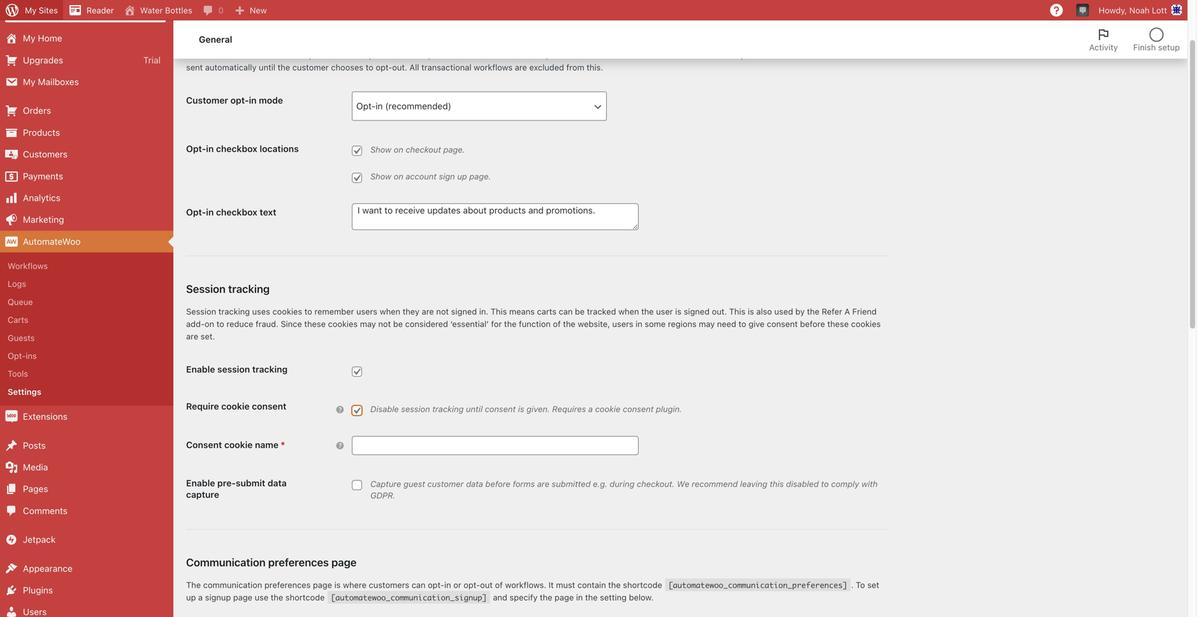 Task type: vqa. For each thing, say whether or not it's contained in the screenshot.
PRODUCT SHORT DESCRIPTION checkbox in the right top of the page
no



Task type: locate. For each thing, give the bounding box(es) containing it.
1 vertical spatial session
[[186, 307, 216, 316]]

1 horizontal spatial out
[[480, 580, 493, 590]]

1 horizontal spatial shortcode
[[623, 580, 662, 590]]

1 vertical spatial a
[[198, 593, 203, 602]]

0 horizontal spatial of
[[495, 580, 503, 590]]

communication
[[203, 580, 262, 590]]

must for contain
[[556, 580, 575, 590]]

1 vertical spatial shortcode
[[286, 593, 325, 602]]

users down tracked
[[612, 319, 633, 329]]

1 horizontal spatial marketing
[[186, 26, 237, 39]]

the down either
[[278, 62, 290, 72]]

1 horizontal spatial customers
[[477, 50, 517, 60]]

tracking inside the session tracking uses cookies to remember users when they are not signed in. this means carts can be tracked when the user is signed out. this is also used by the refer a friend add-on to reduce fraud. since these cookies may not be considered 'essential' for the function of the website, users in some regions may need to give consent before these cookies are set.
[[219, 307, 250, 316]]

0 horizontal spatial for
[[133, 5, 143, 14]]

cookie left name
[[224, 439, 253, 450]]

0 vertical spatial session
[[217, 364, 250, 374]]

before inside the session tracking uses cookies to remember users when they are not signed in. this means carts can be tracked when the user is signed out. this is also used by the refer a friend add-on to reduce fraud. since these cookies may not be considered 'essential' for the function of the website, users in some regions may need to give consent before these cookies are set.
[[800, 319, 825, 329]]

page inside . to set up a signup page use the shortcode
[[233, 593, 252, 602]]

opt-ins
[[8, 351, 37, 361]]

1 vertical spatial of
[[495, 580, 503, 590]]

a down the
[[198, 593, 203, 602]]

1 vertical spatial my
[[23, 33, 35, 43]]

0 horizontal spatial may
[[360, 319, 376, 329]]

opt- up [automatewoo_communication_signup] and specify the page in the setting below.
[[464, 580, 480, 590]]

is inside the communication preferences page is where customers can opt-in or opt-out of workflows. it must contain the shortcode [automatewoo_communication_preferences]
[[334, 580, 341, 590]]

text
[[260, 207, 276, 217]]

0 vertical spatial up
[[457, 172, 467, 181]]

1 horizontal spatial or
[[453, 580, 461, 590]]

customer inside automatewoo can either be in opt-in mode or opt-out mode. opt-in means customers must opt-in before email and sms can be sent to them. opt-out means email and sms will be sent automatically until the customer chooses to opt-out. all transactional workflows are excluded from this.
[[292, 62, 329, 72]]

0 vertical spatial of
[[553, 319, 561, 329]]

submit
[[236, 478, 265, 488]]

refer
[[822, 307, 842, 316]]

water bottles link
[[119, 0, 197, 20]]

and
[[617, 50, 631, 60], [818, 50, 833, 60], [493, 593, 507, 602]]

1 horizontal spatial customer
[[428, 479, 464, 489]]

1 these from the left
[[304, 319, 326, 329]]

1 horizontal spatial may
[[699, 319, 715, 329]]

0 horizontal spatial customers
[[369, 580, 409, 590]]

automatewoo
[[186, 50, 240, 60], [23, 236, 81, 247]]

1 horizontal spatial automatewoo
[[186, 50, 240, 60]]

1 horizontal spatial when
[[619, 307, 639, 316]]

page down communication
[[233, 593, 252, 602]]

can right carts
[[559, 307, 573, 316]]

where
[[343, 580, 367, 590]]

0 horizontal spatial up
[[186, 593, 196, 602]]

0 vertical spatial before
[[567, 50, 592, 60]]

2 signed from the left
[[684, 307, 710, 316]]

cookie right require in the left bottom of the page
[[221, 401, 250, 412]]

1 session from the top
[[186, 282, 226, 295]]

chooses
[[331, 62, 363, 72]]

on left checkout
[[394, 145, 403, 154]]

and down toolbar navigation
[[617, 50, 631, 60]]

1 horizontal spatial sms
[[835, 50, 852, 60]]

session for enable
[[217, 364, 250, 374]]

means up transactional
[[449, 50, 475, 60]]

0 horizontal spatial out.
[[392, 62, 407, 72]]

submitted
[[552, 479, 591, 489]]

shortcode inside . to set up a signup page use the shortcode
[[286, 593, 325, 602]]

upgrade for $1
[[100, 5, 154, 14]]

data
[[268, 478, 287, 488], [466, 479, 483, 489]]

enable inside the enable pre-submit data capture
[[186, 478, 215, 488]]

0 vertical spatial customer
[[292, 62, 329, 72]]

or up chooses
[[354, 50, 362, 60]]

or up [automatewoo_communication_signup] and specify the page in the setting below.
[[453, 580, 461, 590]]

tracking up uses at the left
[[228, 282, 270, 295]]

disable session tracking until consent is given. requires a cookie consent plugin.
[[370, 404, 682, 414]]

2 checkbox from the top
[[216, 207, 257, 217]]

0 link
[[197, 0, 229, 20]]

0 horizontal spatial must
[[520, 50, 539, 60]]

0 vertical spatial my
[[25, 5, 37, 15]]

customers up [automatewoo_communication_signup]
[[369, 580, 409, 590]]

set.
[[201, 331, 215, 341]]

must right it
[[556, 580, 575, 590]]

cookie right 'requires' on the left bottom
[[595, 404, 621, 414]]

0 horizontal spatial session
[[217, 364, 250, 374]]

opt- for opt-ins
[[8, 351, 26, 361]]

queue
[[8, 297, 33, 307]]

preferences down communication preferences page
[[265, 580, 311, 590]]

0 horizontal spatial a
[[198, 593, 203, 602]]

can inside the communication preferences page is where customers can opt-in or opt-out of workflows. it must contain the shortcode [automatewoo_communication_preferences]
[[412, 580, 426, 590]]

my down upgrades
[[23, 76, 35, 87]]

opt- for opt-in checkbox locations
[[186, 143, 206, 154]]

general
[[199, 34, 232, 45]]

communication
[[186, 556, 266, 569]]

when left they
[[380, 307, 400, 316]]

0 vertical spatial automatewoo
[[186, 50, 240, 60]]

consent down used
[[767, 319, 798, 329]]

regions
[[668, 319, 697, 329]]

0 vertical spatial a
[[588, 404, 593, 414]]

0 horizontal spatial when
[[380, 307, 400, 316]]

of inside the communication preferences page is where customers can opt-in or opt-out of workflows. it must contain the shortcode [automatewoo_communication_preferences]
[[495, 580, 503, 590]]

0 vertical spatial until
[[259, 62, 275, 72]]

the inside the communication preferences page is where customers can opt-in or opt-out of workflows. it must contain the shortcode [automatewoo_communication_preferences]
[[608, 580, 621, 590]]

session inside the session tracking uses cookies to remember users when they are not signed in. this means carts can be tracked when the user is signed out. this is also used by the refer a friend add-on to reduce fraud. since these cookies may not be considered 'essential' for the function of the website, users in some regions may need to give consent before these cookies are set.
[[186, 307, 216, 316]]

add-
[[186, 319, 205, 329]]

data for submit
[[268, 478, 287, 488]]

1 horizontal spatial signed
[[684, 307, 710, 316]]

my for my mailboxes
[[23, 76, 35, 87]]

extensions link
[[0, 406, 173, 428]]

page right 'specify'
[[555, 593, 574, 602]]

set
[[868, 580, 880, 590]]

finish setup button
[[1126, 20, 1188, 59]]

must inside automatewoo can either be in opt-in mode or opt-out mode. opt-in means customers must opt-in before email and sms can be sent to them. opt-out means email and sms will be sent automatically until the customer chooses to opt-out. all transactional workflows are excluded from this.
[[520, 50, 539, 60]]

1 vertical spatial session
[[401, 404, 430, 414]]

0 horizontal spatial shortcode
[[286, 593, 325, 602]]

toolbar navigation
[[0, 0, 1188, 23]]

0 vertical spatial show
[[370, 145, 391, 154]]

queue link
[[0, 293, 173, 311]]

left
[[42, 5, 54, 14]]

my inside toolbar navigation
[[25, 5, 37, 15]]

1 enable from the top
[[186, 364, 215, 374]]

forms
[[513, 479, 535, 489]]

1 horizontal spatial for
[[491, 319, 502, 329]]

tab list
[[1082, 20, 1188, 59]]

media link
[[0, 457, 173, 478]]

1 horizontal spatial email
[[795, 50, 816, 60]]

email up this.
[[594, 50, 614, 60]]

2 these from the left
[[828, 319, 849, 329]]

can up [automatewoo_communication_signup]
[[412, 580, 426, 590]]

2 when from the left
[[619, 307, 639, 316]]

1 horizontal spatial must
[[556, 580, 575, 590]]

means inside the session tracking uses cookies to remember users when they are not signed in. this means carts can be tracked when the user is signed out. this is also used by the refer a friend add-on to reduce fraud. since these cookies may not be considered 'essential' for the function of the website, users in some regions may need to give consent before these cookies are set.
[[509, 307, 535, 316]]

2 horizontal spatial before
[[800, 319, 825, 329]]

for right 'essential'
[[491, 319, 502, 329]]

data inside the enable pre-submit data capture
[[268, 478, 287, 488]]

shortcode inside the communication preferences page is where customers can opt-in or opt-out of workflows. it must contain the shortcode [automatewoo_communication_preferences]
[[623, 580, 662, 590]]

my sites link
[[0, 0, 63, 20]]

before down 'by' at right
[[800, 319, 825, 329]]

in inside the session tracking uses cookies to remember users when they are not signed in. this means carts can be tracked when the user is signed out. this is also used by the refer a friend add-on to reduce fraud. since these cookies may not be considered 'essential' for the function of the website, users in some regions may need to give consent before these cookies are set.
[[636, 319, 643, 329]]

automatewoo for automatewoo
[[23, 236, 81, 247]]

on up 'set.'
[[205, 319, 214, 329]]

these down refer
[[828, 319, 849, 329]]

logs
[[8, 279, 26, 289]]

uses
[[252, 307, 270, 316]]

1 vertical spatial must
[[556, 580, 575, 590]]

0 horizontal spatial users
[[356, 307, 377, 316]]

Consent cookie name text field
[[352, 436, 639, 455]]

1 vertical spatial before
[[800, 319, 825, 329]]

or inside automatewoo can either be in opt-in mode or opt-out mode. opt-in means customers must opt-in before email and sms can be sent to them. opt-out means email and sms will be sent automatically until the customer chooses to opt-out. all transactional workflows are excluded from this.
[[354, 50, 362, 60]]

up
[[457, 172, 467, 181], [186, 593, 196, 602]]

mode
[[330, 50, 352, 60], [259, 95, 283, 106]]

opt- for opt-in checkbox text
[[186, 207, 206, 217]]

2 vertical spatial my
[[23, 76, 35, 87]]

0 horizontal spatial automatewoo
[[23, 236, 81, 247]]

automatewoo link
[[0, 231, 173, 253]]

preferences up the use
[[268, 556, 329, 569]]

Enable session tracking checkbox
[[352, 367, 362, 377]]

when right tracked
[[619, 307, 639, 316]]

reader
[[87, 5, 114, 15]]

page. up "sign" in the top of the page
[[443, 145, 465, 154]]

my inside 'link'
[[23, 33, 35, 43]]

on for checkout
[[394, 145, 403, 154]]

capture guest customer data before forms are submitted e.g. during checkout. we recommend leaving this disabled to comply with gdpr.
[[370, 479, 878, 500]]

customers up workflows
[[477, 50, 517, 60]]

0 horizontal spatial email
[[594, 50, 614, 60]]

0 vertical spatial shortcode
[[623, 580, 662, 590]]

0 horizontal spatial these
[[304, 319, 326, 329]]

for
[[133, 5, 143, 14], [491, 319, 502, 329]]

1 show from the top
[[370, 145, 391, 154]]

to
[[700, 50, 708, 60], [366, 62, 374, 72], [305, 307, 312, 316], [217, 319, 224, 329], [739, 319, 746, 329], [821, 479, 829, 489]]

pre-
[[217, 478, 236, 488]]

enable up capture
[[186, 478, 215, 488]]

0 vertical spatial marketing
[[186, 26, 237, 39]]

fraud.
[[256, 319, 278, 329]]

data down consent cookie name 'text field'
[[466, 479, 483, 489]]

data inside "capture guest customer data before forms are submitted e.g. during checkout. we recommend leaving this disabled to comply with gdpr."
[[466, 479, 483, 489]]

during
[[610, 479, 635, 489]]

1 horizontal spatial sent
[[681, 50, 698, 60]]

1 vertical spatial until
[[466, 404, 483, 414]]

since
[[281, 319, 302, 329]]

my
[[25, 5, 37, 15], [23, 33, 35, 43], [23, 76, 35, 87]]

are left excluded
[[515, 62, 527, 72]]

out. left all
[[392, 62, 407, 72]]

0 vertical spatial session
[[186, 282, 226, 295]]

checkbox left locations
[[216, 143, 257, 154]]

1 signed from the left
[[451, 307, 477, 316]]

2 session from the top
[[186, 307, 216, 316]]

jetpack link
[[0, 529, 173, 551]]

signed up 'essential'
[[451, 307, 477, 316]]

page inside the communication preferences page is where customers can opt-in or opt-out of workflows. it must contain the shortcode [automatewoo_communication_preferences]
[[313, 580, 332, 590]]

out. up need
[[712, 307, 727, 316]]

means up "function"
[[509, 307, 535, 316]]

marketing down 0 link
[[186, 26, 237, 39]]

0 vertical spatial checkbox
[[216, 143, 257, 154]]

None checkbox
[[352, 173, 362, 183]]

automatewoo up "workflows"
[[23, 236, 81, 247]]

'essential'
[[450, 319, 489, 329]]

1 vertical spatial or
[[453, 580, 461, 590]]

capture
[[370, 479, 401, 489]]

1 vertical spatial on
[[394, 172, 403, 181]]

session
[[217, 364, 250, 374], [401, 404, 430, 414]]

automatewoo inside automatewoo can either be in opt-in mode or opt-out mode. opt-in means customers must opt-in before email and sms can be sent to them. opt-out means email and sms will be sent automatically until the customer chooses to opt-out. all transactional workflows are excluded from this.
[[186, 50, 240, 60]]

1 vertical spatial for
[[491, 319, 502, 329]]

signed up regions
[[684, 307, 710, 316]]

session right disable
[[401, 404, 430, 414]]

enable session tracking
[[186, 364, 288, 374]]

tools link
[[0, 365, 173, 383]]

out.
[[392, 62, 407, 72], [712, 307, 727, 316]]

enable pre-submit data capture
[[186, 478, 287, 500]]

the inside automatewoo can either be in opt-in mode or opt-out mode. opt-in means customers must opt-in before email and sms can be sent to them. opt-out means email and sms will be sent automatically until the customer chooses to opt-out. all transactional workflows are excluded from this.
[[278, 62, 290, 72]]

a right 'requires' on the left bottom
[[588, 404, 593, 414]]

1 vertical spatial out.
[[712, 307, 727, 316]]

noah
[[1130, 5, 1150, 15]]

1 vertical spatial mode
[[259, 95, 283, 106]]

0 horizontal spatial this
[[491, 307, 507, 316]]

data right 'submit'
[[268, 478, 287, 488]]

extensions
[[23, 411, 68, 422]]

consent left plugin.
[[623, 404, 654, 414]]

0 horizontal spatial sms
[[633, 50, 651, 60]]

Enable pre-submit data capture checkbox
[[352, 480, 362, 490]]

are right forms
[[537, 479, 550, 489]]

the right 'by' at right
[[807, 307, 820, 316]]

cookies up since
[[273, 307, 302, 316]]

opt-
[[240, 26, 261, 39], [304, 50, 321, 60], [364, 50, 381, 60], [541, 50, 558, 60], [376, 62, 392, 72], [231, 95, 249, 106], [428, 580, 444, 590], [464, 580, 480, 590]]

0 horizontal spatial signed
[[451, 307, 477, 316]]

1 horizontal spatial and
[[617, 50, 631, 60]]

1 vertical spatial show
[[370, 172, 391, 181]]

for left $1
[[133, 5, 143, 14]]

are down add- on the left bottom of the page
[[186, 331, 198, 341]]

a inside . to set up a signup page use the shortcode
[[198, 593, 203, 602]]

means right "them."
[[768, 50, 793, 60]]

plugins
[[23, 585, 53, 595]]

sent
[[681, 50, 698, 60], [186, 62, 203, 72]]

with
[[862, 479, 878, 489]]

on left account
[[394, 172, 403, 181]]

page. right "sign" in the top of the page
[[469, 172, 491, 181]]

1 vertical spatial users
[[612, 319, 633, 329]]

may up enable session tracking option
[[360, 319, 376, 329]]

enable down 'set.'
[[186, 364, 215, 374]]

show for show on checkout page.
[[370, 145, 391, 154]]

the right the use
[[271, 593, 283, 602]]

is left also
[[748, 307, 754, 316]]

0 horizontal spatial and
[[493, 593, 507, 602]]

notification image
[[1078, 4, 1088, 15]]

shortcode up below.
[[623, 580, 662, 590]]

1 vertical spatial up
[[186, 593, 196, 602]]

2 show from the top
[[370, 172, 391, 181]]

1 horizontal spatial these
[[828, 319, 849, 329]]

checkout
[[406, 145, 441, 154]]

1 vertical spatial preferences
[[265, 580, 311, 590]]

enable
[[186, 364, 215, 374], [186, 478, 215, 488]]

1 checkbox from the top
[[216, 143, 257, 154]]

of up [automatewoo_communication_signup] and specify the page in the setting below.
[[495, 580, 503, 590]]

is left where
[[334, 580, 341, 590]]

0 vertical spatial enable
[[186, 364, 215, 374]]

0 horizontal spatial mode
[[259, 95, 283, 106]]

not left the considered
[[378, 319, 391, 329]]

be up website,
[[575, 307, 585, 316]]

means
[[449, 50, 475, 60], [768, 50, 793, 60], [509, 307, 535, 316]]

considered
[[405, 319, 448, 329]]

show
[[370, 145, 391, 154], [370, 172, 391, 181]]

1 vertical spatial sent
[[186, 62, 203, 72]]

shortcode right the use
[[286, 593, 325, 602]]

mode inside automatewoo can either be in opt-in mode or opt-out mode. opt-in means customers must opt-in before email and sms can be sent to them. opt-out means email and sms will be sent automatically until the customer chooses to opt-out. all transactional workflows are excluded from this.
[[330, 50, 352, 60]]

2 vertical spatial before
[[485, 479, 511, 489]]

0 vertical spatial mode
[[330, 50, 352, 60]]

communication preferences page
[[186, 556, 357, 569]]

1 horizontal spatial of
[[553, 319, 561, 329]]

to left give
[[739, 319, 746, 329]]

up down the
[[186, 593, 196, 602]]

email left will
[[795, 50, 816, 60]]

0 horizontal spatial or
[[354, 50, 362, 60]]

must inside the communication preferences page is where customers can opt-in or opt-out of workflows. it must contain the shortcode [automatewoo_communication_preferences]
[[556, 580, 575, 590]]

in inside the communication preferences page is where customers can opt-in or opt-out of workflows. it must contain the shortcode [automatewoo_communication_preferences]
[[444, 580, 451, 590]]

tracking up consent cookie name 'text field'
[[432, 404, 464, 414]]

my right the '14'
[[25, 5, 37, 15]]

customer right guest
[[428, 479, 464, 489]]

1 vertical spatial checkbox
[[216, 207, 257, 217]]

marketing
[[186, 26, 237, 39], [23, 214, 64, 225]]

cookies down friend
[[851, 319, 881, 329]]

and left will
[[818, 50, 833, 60]]

0 vertical spatial customers
[[477, 50, 517, 60]]

1 horizontal spatial before
[[567, 50, 592, 60]]

consent
[[186, 439, 222, 450]]

before inside "capture guest customer data before forms are submitted e.g. during checkout. we recommend leaving this disabled to comply with gdpr."
[[485, 479, 511, 489]]

2 enable from the top
[[186, 478, 215, 488]]

0 vertical spatial users
[[356, 307, 377, 316]]

show right opt-in checkbox locations checkbox
[[370, 145, 391, 154]]

my left home
[[23, 33, 35, 43]]

workflows link
[[0, 257, 173, 275]]

must up excluded
[[520, 50, 539, 60]]

out right "them."
[[753, 50, 765, 60]]

of down carts
[[553, 319, 561, 329]]

0 vertical spatial must
[[520, 50, 539, 60]]

be left "them."
[[669, 50, 679, 60]]

on for account
[[394, 172, 403, 181]]

until down either
[[259, 62, 275, 72]]

can left "them."
[[653, 50, 667, 60]]

1 vertical spatial marketing
[[23, 214, 64, 225]]

out inside the communication preferences page is where customers can opt-in or opt-out of workflows. it must contain the shortcode [automatewoo_communication_preferences]
[[480, 580, 493, 590]]

reader link
[[63, 0, 119, 20]]

need
[[717, 319, 736, 329]]

payments link
[[0, 165, 173, 187]]

to
[[856, 580, 865, 590]]

before left forms
[[485, 479, 511, 489]]

my mailboxes
[[23, 76, 79, 87]]

0 vertical spatial for
[[133, 5, 143, 14]]

consent cookie name
[[186, 439, 281, 450]]

tracking down fraud.
[[252, 364, 288, 374]]

0 vertical spatial out.
[[392, 62, 407, 72]]

0 horizontal spatial means
[[449, 50, 475, 60]]

1 horizontal spatial a
[[588, 404, 593, 414]]

sent left "them."
[[681, 50, 698, 60]]

page left where
[[313, 580, 332, 590]]

trial
[[65, 5, 79, 14]]

opt-in checkbox text
[[186, 207, 276, 217]]

consent up consent cookie name 'text field'
[[485, 404, 516, 414]]

0 vertical spatial or
[[354, 50, 362, 60]]

1 vertical spatial customer
[[428, 479, 464, 489]]

2 horizontal spatial out
[[753, 50, 765, 60]]

to left "comply"
[[821, 479, 829, 489]]

before up from
[[567, 50, 592, 60]]

1 vertical spatial page.
[[469, 172, 491, 181]]



Task type: describe. For each thing, give the bounding box(es) containing it.
upgrade for $1 button
[[95, 1, 158, 18]]

media
[[23, 462, 48, 472]]

mailboxes
[[38, 76, 79, 87]]

this.
[[587, 62, 603, 72]]

for inside 'upgrade for $1' button
[[133, 5, 143, 14]]

checkbox for text
[[216, 207, 257, 217]]

workflows.
[[505, 580, 546, 590]]

the left website,
[[563, 319, 576, 329]]

lott
[[1152, 5, 1167, 15]]

are inside automatewoo can either be in opt-in mode or opt-out mode. opt-in means customers must opt-in before email and sms can be sent to them. opt-out means email and sms will be sent automatically until the customer chooses to opt-out. all transactional workflows are excluded from this.
[[515, 62, 527, 72]]

cookie for name
[[224, 439, 253, 450]]

1 sms from the left
[[633, 50, 651, 60]]

show for show on account sign up page.
[[370, 172, 391, 181]]

excluded
[[529, 62, 564, 72]]

out. inside automatewoo can either be in opt-in mode or opt-out mode. opt-in means customers must opt-in before email and sms can be sent to them. opt-out means email and sms will be sent automatically until the customer chooses to opt-out. all transactional workflows are excluded from this.
[[392, 62, 407, 72]]

show on account sign up page.
[[370, 172, 491, 181]]

require cookie consent
[[186, 401, 287, 412]]

the communication preferences page is where customers can opt-in or opt-out of workflows. it must contain the shortcode [automatewoo_communication_preferences]
[[186, 580, 848, 590]]

is left given.
[[518, 404, 524, 414]]

page up where
[[331, 556, 357, 569]]

checkbox for locations
[[216, 143, 257, 154]]

1 when from the left
[[380, 307, 400, 316]]

to left remember
[[305, 307, 312, 316]]

be right will
[[869, 50, 879, 60]]

activity
[[1089, 42, 1118, 52]]

transactional
[[422, 62, 472, 72]]

name
[[255, 439, 279, 450]]

up inside . to set up a signup page use the shortcode
[[186, 593, 196, 602]]

is up regions
[[675, 307, 682, 316]]

the down it
[[540, 593, 552, 602]]

comments
[[23, 506, 68, 516]]

and inside [automatewoo_communication_signup] and specify the page in the setting below.
[[493, 593, 507, 602]]

marketing for marketing opt-in
[[186, 26, 237, 39]]

must for opt-
[[520, 50, 539, 60]]

1 may from the left
[[360, 319, 376, 329]]

the down contain on the bottom of page
[[585, 593, 598, 602]]

Opt-in checkbox text text field
[[352, 203, 639, 230]]

are inside "capture guest customer data before forms are submitted e.g. during checkout. we recommend leaving this disabled to comply with gdpr."
[[537, 479, 550, 489]]

function
[[519, 319, 551, 329]]

0 horizontal spatial page.
[[443, 145, 465, 154]]

out. inside the session tracking uses cookies to remember users when they are not signed in. this means carts can be tracked when the user is signed out. this is also used by the refer a friend add-on to reduce fraud. since these cookies may not be considered 'essential' for the function of the website, users in some regions may need to give consent before these cookies are set.
[[712, 307, 727, 316]]

tracked
[[587, 307, 616, 316]]

customer inside "capture guest customer data before forms are submitted e.g. during checkout. we recommend leaving this disabled to comply with gdpr."
[[428, 479, 464, 489]]

customers inside automatewoo can either be in opt-in mode or opt-out mode. opt-in means customers must opt-in before email and sms can be sent to them. opt-out means email and sms will be sent automatically until the customer chooses to opt-out. all transactional workflows are excluded from this.
[[477, 50, 517, 60]]

opt-in checkbox locations
[[186, 143, 299, 154]]

opt- left "mode."
[[364, 50, 381, 60]]

to left "them."
[[700, 50, 708, 60]]

0 vertical spatial not
[[436, 307, 449, 316]]

0 horizontal spatial not
[[378, 319, 391, 329]]

pages
[[23, 484, 48, 494]]

contain
[[578, 580, 606, 590]]

. to set up a signup page use the shortcode
[[186, 580, 880, 602]]

the inside . to set up a signup page use the shortcode
[[271, 593, 283, 602]]

automatically
[[205, 62, 257, 72]]

disable
[[370, 404, 399, 414]]

guests
[[8, 333, 35, 343]]

.
[[851, 580, 854, 590]]

0 horizontal spatial cookies
[[273, 307, 302, 316]]

be down they
[[393, 319, 403, 329]]

carts link
[[0, 311, 173, 329]]

to left reduce
[[217, 319, 224, 329]]

new link
[[229, 0, 272, 20]]

mode.
[[396, 50, 420, 60]]

session for session tracking
[[186, 282, 226, 295]]

0 vertical spatial sent
[[681, 50, 698, 60]]

2 may from the left
[[699, 319, 715, 329]]

customers inside the communication preferences page is where customers can opt-in or opt-out of workflows. it must contain the shortcode [automatewoo_communication_preferences]
[[369, 580, 409, 590]]

Opt-in checkbox locations checkbox
[[352, 146, 362, 156]]

specify
[[510, 593, 538, 602]]

a
[[845, 307, 850, 316]]

2 email from the left
[[795, 50, 816, 60]]

session for session tracking uses cookies to remember users when they are not signed in. this means carts can be tracked when the user is signed out. this is also used by the refer a friend add-on to reduce fraud. since these cookies may not be considered 'essential' for the function of the website, users in some regions may need to give consent before these cookies are set.
[[186, 307, 216, 316]]

before inside automatewoo can either be in opt-in mode or opt-out mode. opt-in means customers must opt-in before email and sms can be sent to them. opt-out means email and sms will be sent automatically until the customer chooses to opt-out. all transactional workflows are excluded from this.
[[567, 50, 592, 60]]

[automatewoo_communication_signup]
[[331, 593, 487, 603]]

all
[[410, 62, 419, 72]]

are up the considered
[[422, 307, 434, 316]]

opt- right either
[[304, 50, 321, 60]]

preferences inside the communication preferences page is where customers can opt-in or opt-out of workflows. it must contain the shortcode [automatewoo_communication_preferences]
[[265, 580, 311, 590]]

products link
[[0, 122, 173, 143]]

customer opt-in mode
[[186, 95, 283, 106]]

sign
[[439, 172, 455, 181]]

from
[[567, 62, 584, 72]]

1 horizontal spatial until
[[466, 404, 483, 414]]

1 horizontal spatial page.
[[469, 172, 491, 181]]

in inside [automatewoo_communication_signup] and specify the page in the setting below.
[[576, 593, 583, 602]]

my for my sites
[[25, 5, 37, 15]]

require
[[186, 401, 219, 412]]

activity button
[[1082, 20, 1126, 59]]

[automatewoo_communication_preferences]
[[668, 581, 848, 590]]

remember
[[315, 307, 354, 316]]

this
[[770, 479, 784, 489]]

leaving
[[740, 479, 768, 489]]

2 horizontal spatial and
[[818, 50, 833, 60]]

page inside [automatewoo_communication_signup] and specify the page in the setting below.
[[555, 593, 574, 602]]

tab list containing activity
[[1082, 20, 1188, 59]]

1 this from the left
[[491, 307, 507, 316]]

session tracking
[[186, 282, 270, 295]]

enable for enable pre-submit data capture
[[186, 478, 215, 488]]

friend
[[853, 307, 877, 316]]

1 horizontal spatial up
[[457, 172, 467, 181]]

be right either
[[283, 50, 293, 60]]

bottles
[[165, 5, 192, 15]]

means for marketing opt-in
[[449, 50, 475, 60]]

my for my home
[[23, 33, 35, 43]]

[automatewoo_communication_signup] and specify the page in the setting below.
[[331, 593, 654, 603]]

0 vertical spatial preferences
[[268, 556, 329, 569]]

14 days left in trial
[[13, 5, 79, 14]]

0
[[218, 5, 224, 15]]

to inside "capture guest customer data before forms are submitted e.g. during checkout. we recommend leaving this disabled to comply with gdpr."
[[821, 479, 829, 489]]

e.g.
[[593, 479, 608, 489]]

opt- right "customer"
[[231, 95, 249, 106]]

can left either
[[242, 50, 256, 60]]

checkout.
[[637, 479, 675, 489]]

comply
[[831, 479, 859, 489]]

disabled
[[786, 479, 819, 489]]

recommend
[[692, 479, 738, 489]]

workflows
[[474, 62, 513, 72]]

Require cookie consent checkbox
[[352, 405, 362, 416]]

opt- down new link
[[240, 26, 261, 39]]

they
[[403, 307, 420, 316]]

means for session tracking
[[509, 307, 535, 316]]

my sites
[[25, 5, 58, 15]]

2 this from the left
[[729, 307, 746, 316]]

can inside the session tracking uses cookies to remember users when they are not signed in. this means carts can be tracked when the user is signed out. this is also used by the refer a friend add-on to reduce fraud. since these cookies may not be considered 'essential' for the function of the website, users in some regions may need to give consent before these cookies are set.
[[559, 307, 573, 316]]

sites
[[39, 5, 58, 15]]

tools
[[8, 369, 28, 379]]

setting
[[600, 593, 627, 602]]

logs link
[[0, 275, 173, 293]]

session for disable
[[401, 404, 430, 414]]

automatewoo for automatewoo can either be in opt-in mode or opt-out mode. opt-in means customers must opt-in before email and sms can be sent to them. opt-out means email and sms will be sent automatically until the customer chooses to opt-out. all transactional workflows are excluded from this.
[[186, 50, 240, 60]]

guest
[[404, 479, 425, 489]]

plugins link
[[0, 580, 173, 601]]

consent inside the session tracking uses cookies to remember users when they are not signed in. this means carts can be tracked when the user is signed out. this is also used by the refer a friend add-on to reduce fraud. since these cookies may not be considered 'essential' for the function of the website, users in some regions may need to give consent before these cookies are set.
[[767, 319, 798, 329]]

appearance link
[[0, 558, 173, 580]]

analytics link
[[0, 187, 173, 209]]

automatewoo can either be in opt-in mode or opt-out mode. opt-in means customers must opt-in before email and sms can be sent to them. opt-out means email and sms will be sent automatically until the customer chooses to opt-out. all transactional workflows are excluded from this.
[[186, 50, 879, 72]]

until inside automatewoo can either be in opt-in mode or opt-out mode. opt-in means customers must opt-in before email and sms can be sent to them. opt-out means email and sms will be sent automatically until the customer chooses to opt-out. all transactional workflows are excluded from this.
[[259, 62, 275, 72]]

to right chooses
[[366, 62, 374, 72]]

finish setup
[[1134, 42, 1180, 52]]

2 horizontal spatial means
[[768, 50, 793, 60]]

1 horizontal spatial cookies
[[328, 319, 358, 329]]

capture
[[186, 489, 219, 500]]

by
[[796, 307, 805, 316]]

of inside the session tracking uses cookies to remember users when they are not signed in. this means carts can be tracked when the user is signed out. this is also used by the refer a friend add-on to reduce fraud. since these cookies may not be considered 'essential' for the function of the website, users in some regions may need to give consent before these cookies are set.
[[553, 319, 561, 329]]

requires
[[552, 404, 586, 414]]

data for customer
[[466, 479, 483, 489]]

consent up name
[[252, 401, 287, 412]]

on inside the session tracking uses cookies to remember users when they are not signed in. this means carts can be tracked when the user is signed out. this is also used by the refer a friend add-on to reduce fraud. since these cookies may not be considered 'essential' for the function of the website, users in some regions may need to give consent before these cookies are set.
[[205, 319, 214, 329]]

water bottles
[[140, 5, 192, 15]]

customers
[[23, 149, 68, 159]]

0 horizontal spatial out
[[381, 50, 393, 60]]

for inside the session tracking uses cookies to remember users when they are not signed in. this means carts can be tracked when the user is signed out. this is also used by the refer a friend add-on to reduce fraud. since these cookies may not be considered 'essential' for the function of the website, users in some regions may need to give consent before these cookies are set.
[[491, 319, 502, 329]]

enable for enable session tracking
[[186, 364, 215, 374]]

opt- left all
[[376, 62, 392, 72]]

finish
[[1134, 42, 1156, 52]]

marketing for marketing
[[23, 214, 64, 225]]

opt- up [automatewoo_communication_signup]
[[428, 580, 444, 590]]

0 horizontal spatial sent
[[186, 62, 203, 72]]

reduce
[[227, 319, 253, 329]]

given.
[[527, 404, 550, 414]]

posts link
[[0, 435, 173, 457]]

my mailboxes link
[[0, 71, 173, 93]]

comments link
[[0, 500, 173, 522]]

show on checkout page.
[[370, 145, 465, 154]]

2 horizontal spatial cookies
[[851, 319, 881, 329]]

1 email from the left
[[594, 50, 614, 60]]

guests link
[[0, 329, 173, 347]]

the left "function"
[[504, 319, 517, 329]]

cookie for consent
[[221, 401, 250, 412]]

or inside the communication preferences page is where customers can opt-in or opt-out of workflows. it must contain the shortcode [automatewoo_communication_preferences]
[[453, 580, 461, 590]]

below.
[[629, 593, 654, 602]]

2 sms from the left
[[835, 50, 852, 60]]

the up some
[[641, 307, 654, 316]]

opt- up excluded
[[541, 50, 558, 60]]

days
[[23, 5, 40, 14]]

products
[[23, 127, 60, 138]]

it
[[549, 580, 554, 590]]



